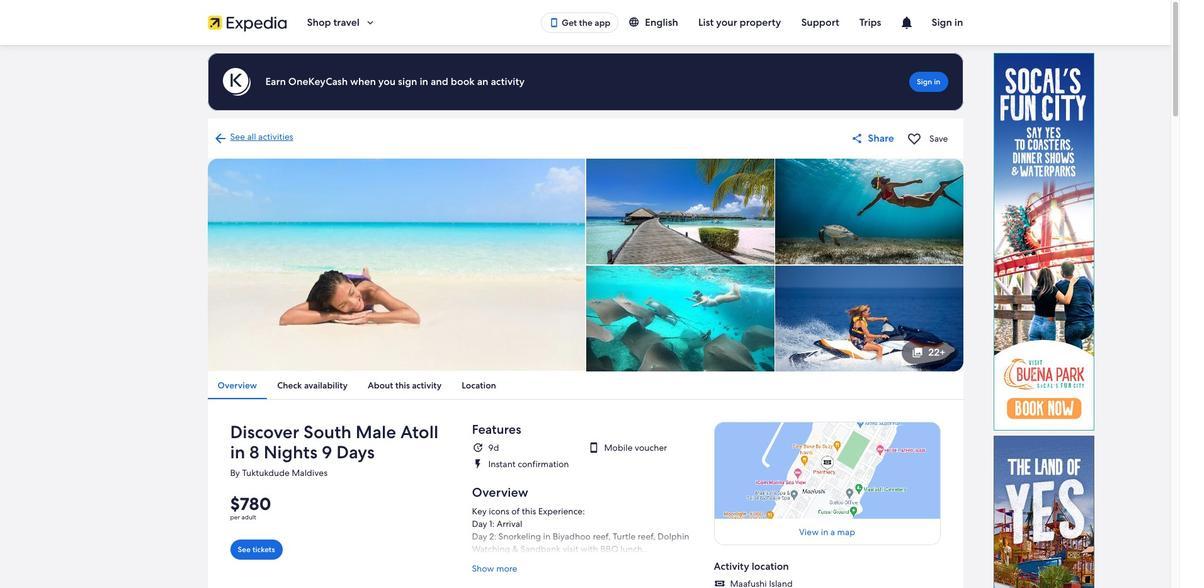 Task type: vqa. For each thing, say whether or not it's contained in the screenshot.
Save at the top right of the page
yes



Task type: describe. For each thing, give the bounding box(es) containing it.
nights
[[264, 441, 318, 463]]

you
[[378, 75, 396, 88]]

adult
[[242, 513, 256, 521]]

trailing image
[[365, 17, 376, 28]]

overview link
[[208, 371, 267, 399]]

about
[[368, 380, 393, 391]]

sign in link
[[909, 72, 948, 92]]

1 reef, from the left
[[593, 531, 611, 542]]

sandbank
[[521, 543, 561, 555]]

snorkeling inside key icons of this experience: day 1: arrival day 2: snorkeling in biyadhoo reef, turtle reef, dolphin watching & sandbank visit with bbq lunch
[[499, 531, 541, 542]]

mobile voucher
[[604, 442, 667, 453]]

overview element
[[208, 399, 963, 588]]

list containing overview
[[208, 371, 963, 399]]

in inside dropdown button
[[955, 16, 963, 29]]

this inside key icons of this experience: day 1: arrival day 2: snorkeling in biyadhoo reef, turtle reef, dolphin watching & sandbank visit with bbq lunch
[[522, 506, 536, 517]]

lunch
[[621, 543, 643, 555]]

mobile voucher list item
[[588, 442, 699, 453]]

map
[[837, 527, 855, 538]]

location
[[752, 560, 789, 573]]

small image for 9d
[[472, 442, 483, 453]]

share
[[868, 132, 894, 145]]

2 reef, from the left
[[638, 531, 656, 542]]

atoll
[[400, 421, 438, 443]]

22+
[[929, 346, 946, 359]]

app
[[595, 17, 610, 28]]

1:
[[489, 518, 495, 530]]

9d
[[488, 442, 499, 453]]

all
[[247, 131, 256, 142]]

dolphin
[[658, 531, 690, 542]]

confirmation
[[518, 458, 569, 470]]

nurse
[[563, 556, 587, 567]]

location
[[462, 380, 496, 391]]

list
[[698, 16, 714, 29]]

icons
[[489, 506, 509, 517]]

book
[[451, 75, 475, 88]]

features
[[472, 421, 521, 438]]

0 horizontal spatial overview
[[218, 380, 257, 391]]

lob_activities image
[[715, 581, 724, 587]]

maldives
[[292, 467, 328, 479]]

day 3: snorkeling with nurse sharks, dolphins & coral garden
[[472, 556, 685, 580]]

2 day from the top
[[472, 531, 487, 542]]

onekeycash
[[288, 75, 348, 88]]

leading image
[[912, 347, 923, 358]]

sign for sign in dropdown button
[[932, 16, 952, 29]]

a
[[831, 527, 835, 538]]

activity location
[[714, 560, 789, 573]]

discover south male atoll in 8 nights 9 days by tuktukdude maldives
[[230, 421, 438, 479]]

get
[[562, 17, 577, 28]]

turtle
[[613, 531, 636, 542]]

mobile
[[604, 442, 633, 453]]

about this activity
[[368, 380, 442, 391]]

by
[[230, 467, 240, 479]]

snorkeling inside day 3: snorkeling with nurse sharks, dolphins & coral garden
[[499, 556, 541, 567]]

3:
[[489, 556, 496, 567]]

per
[[230, 513, 240, 521]]

view in a map
[[799, 527, 855, 538]]

coral
[[664, 556, 685, 567]]

22+ button
[[902, 341, 956, 364]]

english
[[645, 16, 678, 29]]

support
[[801, 16, 839, 29]]

more
[[496, 563, 517, 574]]

9
[[322, 441, 332, 463]]

Save activity Discover South Male Atoll in 8 Nights 9 Days checkbox
[[904, 128, 924, 149]]

sign in for sign in dropdown button
[[932, 16, 963, 29]]

directional image
[[213, 131, 228, 146]]

and
[[431, 75, 448, 88]]

check availability link
[[267, 371, 358, 399]]

shop
[[307, 16, 331, 29]]

sign in button
[[922, 11, 973, 34]]

bbq
[[600, 543, 618, 555]]

experience:
[[538, 506, 585, 517]]

& inside key icons of this experience: day 1: arrival day 2: snorkeling in biyadhoo reef, turtle reef, dolphin watching & sandbank visit with bbq lunch
[[512, 543, 519, 555]]

instant
[[488, 458, 516, 470]]

biyadhoo
[[553, 531, 591, 542]]

about this activity link
[[358, 371, 452, 399]]

key
[[472, 506, 487, 517]]

save
[[930, 133, 948, 144]]

list your property link
[[688, 11, 791, 34]]

watching
[[472, 543, 510, 555]]

when
[[350, 75, 376, 88]]

activities
[[258, 131, 293, 142]]

earn onekeycash when you sign in and book an activity
[[265, 75, 525, 88]]

english button
[[619, 11, 688, 34]]

view in a map button
[[714, 422, 941, 545]]

your
[[716, 16, 737, 29]]



Task type: locate. For each thing, give the bounding box(es) containing it.
sign up the 'save activity discover south male atoll in 8 nights 9 days' checkbox
[[917, 77, 932, 87]]

0 vertical spatial with
[[581, 543, 598, 555]]

sign for 'sign in' link
[[917, 77, 932, 87]]

show
[[472, 563, 494, 574]]

0 horizontal spatial with
[[543, 556, 561, 567]]

download the app button image
[[549, 18, 559, 28], [551, 18, 557, 27]]

1 horizontal spatial &
[[656, 556, 662, 567]]

small image for mobile voucher
[[588, 442, 599, 453]]

this
[[395, 380, 410, 391], [522, 506, 536, 517]]

1 vertical spatial this
[[522, 506, 536, 517]]

of
[[512, 506, 520, 517]]

0 vertical spatial sign
[[932, 16, 952, 29]]

see left all
[[230, 131, 245, 142]]

day left 3:
[[472, 556, 487, 567]]

sign up 'sign in' link
[[932, 16, 952, 29]]

sharks,
[[589, 556, 616, 567]]

$780 per adult
[[230, 492, 271, 521]]

small image inside share dropdown button
[[852, 133, 863, 144]]

this right the about
[[395, 380, 410, 391]]

sign inside dropdown button
[[932, 16, 952, 29]]

male
[[356, 421, 396, 443]]

small image left mobile
[[588, 442, 599, 453]]

see tickets link
[[230, 540, 283, 560]]

get the app link
[[541, 13, 619, 33]]

with up sharks,
[[581, 543, 598, 555]]

an
[[477, 75, 488, 88]]

snorkeling down arrival
[[499, 531, 541, 542]]

see all activities
[[230, 131, 293, 142]]

in inside discover south male atoll in 8 nights 9 days by tuktukdude maldives
[[230, 441, 245, 463]]

activity right an
[[491, 75, 525, 88]]

check availability
[[277, 380, 348, 391]]

tickets
[[252, 545, 275, 555]]

discover south male atoll in 8 nights 9 days image
[[208, 159, 585, 371], [586, 159, 774, 264], [775, 159, 963, 264], [586, 266, 774, 371], [775, 266, 963, 371]]

visit
[[563, 543, 579, 555]]

sign in
[[932, 16, 963, 29], [917, 77, 941, 87]]

1 horizontal spatial this
[[522, 506, 536, 517]]

1 vertical spatial sign in
[[917, 77, 941, 87]]

property
[[740, 16, 781, 29]]

1 vertical spatial with
[[543, 556, 561, 567]]

show more button
[[472, 563, 699, 574]]

1 vertical spatial see
[[238, 545, 251, 555]]

check
[[277, 380, 302, 391]]

reef, up lunch
[[638, 531, 656, 542]]

small image left 9d
[[472, 442, 483, 453]]

overview up icons
[[472, 484, 528, 501]]

1 vertical spatial day
[[472, 531, 487, 542]]

list inside overview element
[[472, 442, 699, 470]]

medium image
[[907, 131, 922, 146], [907, 131, 922, 146]]

with down sandbank
[[543, 556, 561, 567]]

1 vertical spatial &
[[656, 556, 662, 567]]

0 vertical spatial this
[[395, 380, 410, 391]]

0 horizontal spatial this
[[395, 380, 410, 391]]

0 horizontal spatial reef,
[[593, 531, 611, 542]]

1 horizontal spatial overview
[[472, 484, 528, 501]]

tuktukdude
[[242, 467, 290, 479]]

snorkeling
[[499, 531, 541, 542], [499, 556, 541, 567]]

voucher
[[635, 442, 667, 453]]

overview
[[218, 380, 257, 391], [472, 484, 528, 501]]

sign in inside dropdown button
[[932, 16, 963, 29]]

0 vertical spatial sign in
[[932, 16, 963, 29]]

in inside button
[[821, 527, 828, 538]]

view
[[799, 527, 819, 538]]

1 horizontal spatial reef,
[[638, 531, 656, 542]]

this right of
[[522, 506, 536, 517]]

sign
[[932, 16, 952, 29], [917, 77, 932, 87]]

key icons of this experience: day 1: arrival day 2: snorkeling in biyadhoo reef, turtle reef, dolphin watching & sandbank visit with bbq lunch
[[472, 506, 690, 555]]

1 vertical spatial overview
[[472, 484, 528, 501]]

1 day from the top
[[472, 518, 487, 530]]

0 vertical spatial see
[[230, 131, 245, 142]]

see for see tickets
[[238, 545, 251, 555]]

with
[[581, 543, 598, 555], [543, 556, 561, 567]]

day
[[472, 518, 487, 530], [472, 531, 487, 542], [472, 556, 487, 567]]

dolphins
[[618, 556, 654, 567]]

0 horizontal spatial &
[[512, 543, 519, 555]]

instant confirmation list item
[[472, 458, 583, 470]]

1 vertical spatial list
[[472, 442, 699, 470]]

in
[[955, 16, 963, 29], [420, 75, 428, 88], [934, 77, 941, 87], [230, 441, 245, 463], [821, 527, 828, 538], [543, 531, 551, 542]]

day left "1:"
[[472, 518, 487, 530]]

0 vertical spatial list
[[208, 371, 963, 399]]

sign in up save
[[917, 77, 941, 87]]

activity and redemption location map image
[[714, 422, 941, 519]]

location link
[[452, 371, 506, 399]]

0 vertical spatial day
[[472, 518, 487, 530]]

list item
[[714, 578, 941, 588]]

2 snorkeling from the top
[[499, 556, 541, 567]]

1 horizontal spatial activity
[[491, 75, 525, 88]]

0 vertical spatial overview
[[218, 380, 257, 391]]

trips
[[860, 16, 881, 29]]

list
[[208, 371, 963, 399], [472, 442, 699, 470]]

1 horizontal spatial with
[[581, 543, 598, 555]]

activity
[[491, 75, 525, 88], [412, 380, 442, 391]]

earn
[[265, 75, 286, 88]]

0 vertical spatial activity
[[491, 75, 525, 88]]

see inside overview element
[[238, 545, 251, 555]]

communication center icon image
[[899, 15, 914, 30], [902, 17, 912, 29]]

image gallery element
[[208, 159, 963, 371]]

activity inside about this activity link
[[412, 380, 442, 391]]

1 snorkeling from the top
[[499, 531, 541, 542]]

0 horizontal spatial activity
[[412, 380, 442, 391]]

$780
[[230, 492, 271, 515]]

3 day from the top
[[472, 556, 487, 567]]

support link
[[791, 11, 849, 34]]

expedia logo image
[[208, 14, 287, 31]]

list containing 9d
[[472, 442, 699, 470]]

garden
[[472, 569, 501, 580]]

2:
[[489, 531, 496, 542]]

1 vertical spatial snorkeling
[[499, 556, 541, 567]]

small image
[[472, 458, 483, 470]]

share button
[[847, 123, 899, 154]]

day left 2:
[[472, 531, 487, 542]]

&
[[512, 543, 519, 555], [656, 556, 662, 567]]

south
[[304, 421, 352, 443]]

sign in for 'sign in' link
[[917, 77, 941, 87]]

availability
[[304, 380, 348, 391]]

shop travel
[[307, 16, 360, 29]]

discover
[[230, 421, 299, 443]]

reef,
[[593, 531, 611, 542], [638, 531, 656, 542]]

small image left 'share'
[[852, 133, 863, 144]]

& left coral
[[656, 556, 662, 567]]

snorkeling down sandbank
[[499, 556, 541, 567]]

instant confirmation
[[488, 458, 569, 470]]

with inside day 3: snorkeling with nurse sharks, dolphins & coral garden
[[543, 556, 561, 567]]

& inside day 3: snorkeling with nurse sharks, dolphins & coral garden
[[656, 556, 662, 567]]

8
[[249, 441, 259, 463]]

with inside key icons of this experience: day 1: arrival day 2: snorkeling in biyadhoo reef, turtle reef, dolphin watching & sandbank visit with bbq lunch
[[581, 543, 598, 555]]

small image for english
[[629, 16, 640, 28]]

see tickets
[[238, 545, 275, 555]]

2 vertical spatial day
[[472, 556, 487, 567]]

arrival
[[497, 518, 522, 530]]

see left tickets
[[238, 545, 251, 555]]

overview left check
[[218, 380, 257, 391]]

& up more
[[512, 543, 519, 555]]

get the app
[[562, 17, 610, 28]]

small image
[[629, 16, 640, 28], [852, 133, 863, 144], [472, 442, 483, 453], [588, 442, 599, 453]]

small image inside english button
[[629, 16, 640, 28]]

activity right the about
[[412, 380, 442, 391]]

small image for share
[[852, 133, 863, 144]]

0 vertical spatial snorkeling
[[499, 531, 541, 542]]

0 vertical spatial &
[[512, 543, 519, 555]]

the
[[579, 17, 593, 28]]

in inside key icons of this experience: day 1: arrival day 2: snorkeling in biyadhoo reef, turtle reef, dolphin watching & sandbank visit with bbq lunch
[[543, 531, 551, 542]]

see all activities link
[[213, 131, 293, 146]]

reef, up the bbq
[[593, 531, 611, 542]]

2 download the app button image from the left
[[551, 18, 557, 27]]

see for see all activities
[[230, 131, 245, 142]]

1 download the app button image from the left
[[549, 18, 559, 28]]

day inside day 3: snorkeling with nurse sharks, dolphins & coral garden
[[472, 556, 487, 567]]

1 vertical spatial sign
[[917, 77, 932, 87]]

sign in up 'sign in' link
[[932, 16, 963, 29]]

show more
[[472, 563, 517, 574]]

list your property
[[698, 16, 781, 29]]

activity
[[714, 560, 749, 573]]

small image left english
[[629, 16, 640, 28]]

1 vertical spatial activity
[[412, 380, 442, 391]]

lob_activities image
[[714, 578, 725, 588]]

9d list item
[[472, 442, 583, 453]]

days
[[336, 441, 375, 463]]

sign
[[398, 75, 417, 88]]



